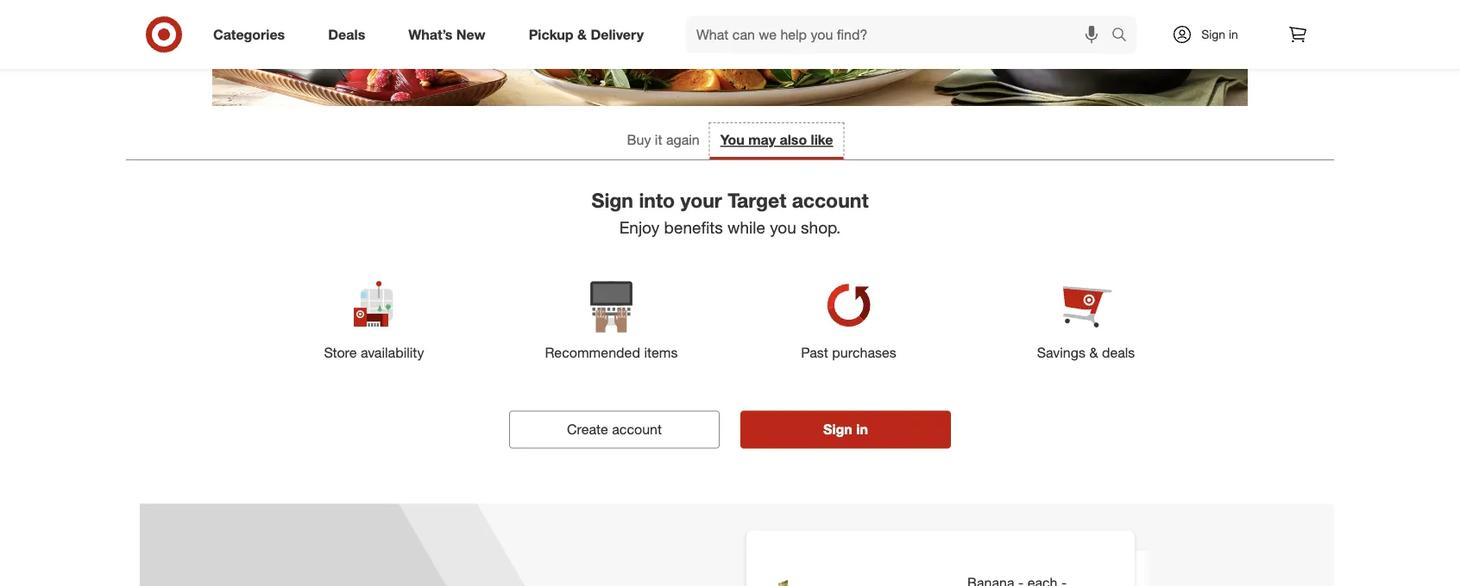 Task type: vqa. For each thing, say whether or not it's contained in the screenshot.
topmost shipped
no



Task type: describe. For each thing, give the bounding box(es) containing it.
account inside the sign into your target account enjoy benefits while you shop.
[[792, 188, 869, 212]]

pickup
[[529, 26, 573, 43]]

enjoy
[[619, 218, 659, 238]]

account inside button
[[612, 422, 662, 438]]

create
[[567, 422, 608, 438]]

what's new link
[[394, 16, 507, 54]]

pickup & delivery link
[[514, 16, 665, 54]]

availability
[[361, 345, 424, 361]]

target
[[728, 188, 786, 212]]

into
[[639, 188, 675, 212]]

you may also like
[[720, 132, 833, 148]]

recommended
[[545, 345, 640, 361]]

savings & deals
[[1037, 345, 1135, 361]]

may
[[748, 132, 776, 148]]

buy it again link
[[617, 123, 710, 160]]

it
[[655, 132, 662, 148]]

sign into your target account enjoy benefits while you shop.
[[592, 188, 869, 238]]

search
[[1104, 28, 1145, 45]]

store
[[324, 345, 357, 361]]

new
[[456, 26, 486, 43]]

sign in link
[[1157, 16, 1265, 54]]

create account
[[567, 422, 662, 438]]

0 vertical spatial sign in
[[1201, 27, 1238, 42]]

deals
[[328, 26, 365, 43]]

sign inside the sign into your target account enjoy benefits while you shop.
[[592, 188, 633, 212]]



Task type: locate. For each thing, give the bounding box(es) containing it.
items
[[644, 345, 678, 361]]

0 horizontal spatial &
[[577, 26, 587, 43]]

1 vertical spatial sign in
[[823, 422, 868, 438]]

in
[[1229, 27, 1238, 42], [856, 422, 868, 438]]

recommended items
[[545, 345, 678, 361]]

sign inside button
[[823, 422, 852, 438]]

dish up for less image
[[212, 0, 1248, 107]]

2 vertical spatial sign
[[823, 422, 852, 438]]

account
[[792, 188, 869, 212], [612, 422, 662, 438]]

savings
[[1037, 345, 1086, 361]]

search button
[[1104, 16, 1145, 57]]

1 horizontal spatial &
[[1089, 345, 1098, 361]]

what's new
[[408, 26, 486, 43]]

1 vertical spatial sign
[[592, 188, 633, 212]]

you may also like link
[[710, 123, 844, 160]]

& left deals
[[1089, 345, 1098, 361]]

shop.
[[801, 218, 841, 238]]

categories
[[213, 26, 285, 43]]

1 horizontal spatial account
[[792, 188, 869, 212]]

purchases
[[832, 345, 896, 361]]

sign
[[1201, 27, 1225, 42], [592, 188, 633, 212], [823, 422, 852, 438]]

& for deals
[[1089, 345, 1098, 361]]

2 horizontal spatial sign
[[1201, 27, 1225, 42]]

& right pickup
[[577, 26, 587, 43]]

deals link
[[313, 16, 387, 54]]

0 horizontal spatial sign
[[592, 188, 633, 212]]

1 vertical spatial &
[[1089, 345, 1098, 361]]

sign in button
[[740, 411, 951, 449]]

delivery
[[591, 26, 644, 43]]

create account button
[[509, 411, 720, 449]]

account up shop.
[[792, 188, 869, 212]]

past purchases
[[801, 345, 896, 361]]

sign in inside button
[[823, 422, 868, 438]]

while
[[728, 218, 765, 238]]

1 horizontal spatial in
[[1229, 27, 1238, 42]]

what's
[[408, 26, 453, 43]]

1 vertical spatial account
[[612, 422, 662, 438]]

banana - each - good & gather™ image
[[760, 545, 933, 587], [760, 545, 933, 587]]

buy it again
[[627, 132, 700, 148]]

store availability
[[324, 345, 424, 361]]

pickup & delivery
[[529, 26, 644, 43]]

&
[[577, 26, 587, 43], [1089, 345, 1098, 361]]

categories link
[[198, 16, 307, 54]]

deals
[[1102, 345, 1135, 361]]

0 vertical spatial account
[[792, 188, 869, 212]]

you
[[770, 218, 796, 238]]

benefits
[[664, 218, 723, 238]]

0 vertical spatial sign
[[1201, 27, 1225, 42]]

again
[[666, 132, 700, 148]]

1 horizontal spatial sign in
[[1201, 27, 1238, 42]]

1 vertical spatial in
[[856, 422, 868, 438]]

past
[[801, 345, 828, 361]]

0 horizontal spatial account
[[612, 422, 662, 438]]

0 vertical spatial &
[[577, 26, 587, 43]]

& for delivery
[[577, 26, 587, 43]]

account right create
[[612, 422, 662, 438]]

sign in
[[1201, 27, 1238, 42], [823, 422, 868, 438]]

your
[[680, 188, 722, 212]]

1 horizontal spatial sign
[[823, 422, 852, 438]]

in inside button
[[856, 422, 868, 438]]

0 horizontal spatial sign in
[[823, 422, 868, 438]]

you
[[720, 132, 744, 148]]

buy
[[627, 132, 651, 148]]

also
[[780, 132, 807, 148]]

like
[[811, 132, 833, 148]]

0 vertical spatial in
[[1229, 27, 1238, 42]]

0 horizontal spatial in
[[856, 422, 868, 438]]

What can we help you find? suggestions appear below search field
[[686, 16, 1116, 54]]



